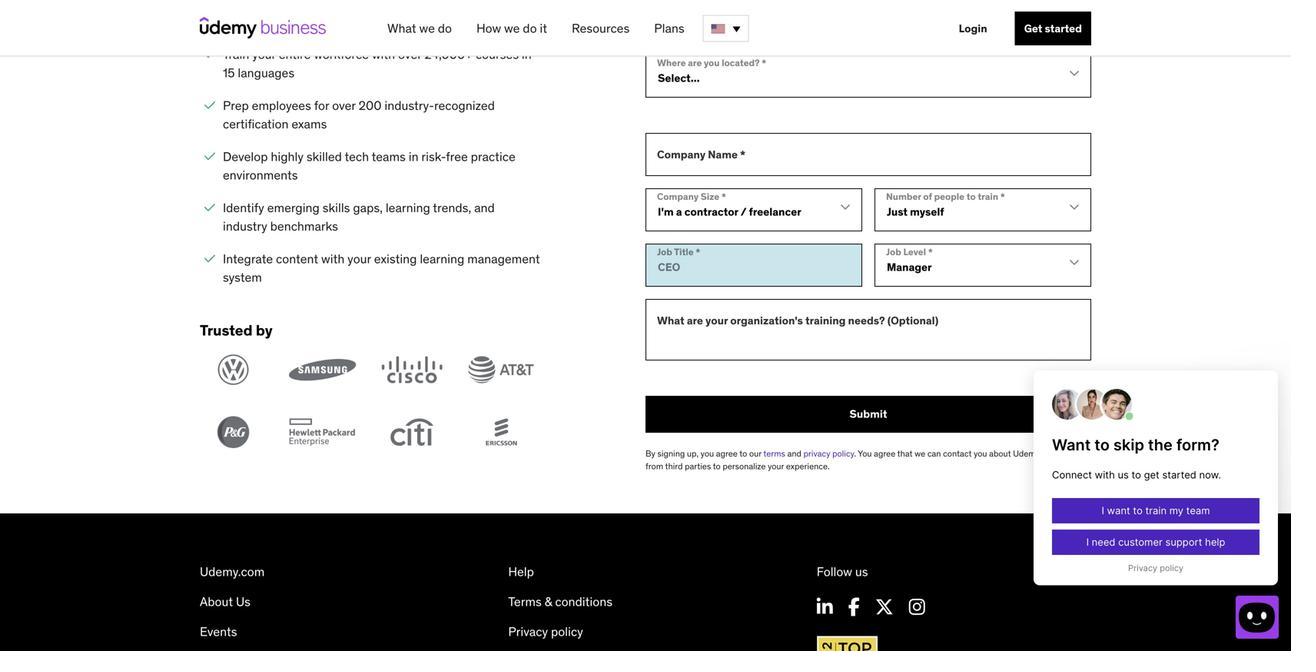 Task type: locate. For each thing, give the bounding box(es) containing it.
follow us
[[817, 564, 868, 580]]

company size *
[[657, 191, 726, 202]]

plans
[[654, 20, 685, 36]]

we right how
[[504, 20, 520, 36]]

0 vertical spatial company
[[657, 147, 706, 161]]

gaps,
[[353, 200, 383, 216]]

facebook f image
[[849, 598, 860, 616]]

company for company size *
[[657, 191, 699, 202]]

0 horizontal spatial with
[[321, 251, 345, 267]]

2 horizontal spatial and
[[1042, 448, 1056, 459]]

policy inside the "footer" element
[[551, 624, 583, 640]]

with
[[372, 47, 395, 62], [321, 251, 345, 267]]

third
[[665, 461, 683, 472]]

2 do from the left
[[523, 20, 537, 36]]

1 horizontal spatial do
[[523, 20, 537, 36]]

1 horizontal spatial we
[[504, 20, 520, 36]]

identify
[[223, 200, 264, 216]]

company for company name *
[[657, 147, 706, 161]]

it
[[540, 20, 547, 36]]

about us link
[[200, 594, 251, 610]]

our
[[750, 448, 762, 459]]

your left organization's
[[706, 314, 728, 327]]

are
[[688, 57, 702, 69], [687, 314, 703, 327]]

with down with udemy as your learning partner, you can:
[[372, 47, 395, 62]]

are down title
[[687, 314, 703, 327]]

1 vertical spatial learning
[[386, 200, 430, 216]]

0 horizontal spatial and
[[474, 200, 495, 216]]

us
[[856, 564, 868, 580]]

udemy right about
[[1013, 448, 1040, 459]]

over down what we do popup button
[[398, 47, 422, 62]]

number
[[693, 14, 734, 28], [886, 191, 922, 202]]

Phone Number * telephone field
[[646, 0, 1092, 42]]

events link
[[200, 624, 237, 640]]

and left use
[[1042, 448, 1056, 459]]

0 horizontal spatial number
[[693, 14, 734, 28]]

1 vertical spatial to
[[740, 448, 748, 459]]

job left 'level'
[[886, 246, 902, 258]]

1 vertical spatial with
[[321, 251, 345, 267]]

1 vertical spatial are
[[687, 314, 703, 327]]

number of people to train *
[[886, 191, 1005, 202]]

&
[[545, 594, 552, 610]]

1 vertical spatial udemy
[[1013, 448, 1040, 459]]

1 horizontal spatial and
[[788, 448, 802, 459]]

do for what we do
[[438, 20, 452, 36]]

over inside train your entire workforce with over 24,000+ courses in 15 languages
[[398, 47, 422, 62]]

1 horizontal spatial job
[[886, 246, 902, 258]]

1 horizontal spatial in
[[522, 47, 532, 62]]

as
[[288, 14, 304, 33]]

at&t logo image
[[467, 354, 535, 386]]

about
[[200, 594, 233, 610]]

exams
[[292, 116, 327, 132]]

for
[[314, 98, 329, 113]]

company left "name"
[[657, 147, 706, 161]]

agree
[[716, 448, 738, 459], [874, 448, 896, 459]]

get started link
[[1015, 12, 1092, 45]]

1 company from the top
[[657, 147, 706, 161]]

partner,
[[402, 14, 457, 33]]

help
[[508, 564, 534, 580]]

1 vertical spatial in
[[409, 149, 419, 165]]

what down job title *
[[657, 314, 685, 327]]

learning inside identify emerging skills gaps, learning trends, and industry benchmarks
[[386, 200, 430, 216]]

* right "name"
[[740, 147, 746, 161]]

0 horizontal spatial agree
[[716, 448, 738, 459]]

with inside train your entire workforce with over 24,000+ courses in 15 languages
[[372, 47, 395, 62]]

teams
[[372, 149, 406, 165]]

* right located?
[[762, 57, 767, 69]]

2 vertical spatial learning
[[420, 251, 465, 267]]

get started
[[1025, 22, 1083, 35]]

2 horizontal spatial we
[[915, 448, 926, 459]]

cisco logo image
[[378, 354, 446, 386]]

you left about
[[974, 448, 988, 459]]

0 horizontal spatial policy
[[551, 624, 583, 640]]

practice
[[471, 149, 516, 165]]

2 job from the left
[[886, 246, 902, 258]]

we for what
[[419, 20, 435, 36]]

develop highly skilled tech teams in risk-free practice environments
[[223, 149, 516, 183]]

udemy left 'as'
[[236, 14, 285, 33]]

we left the can
[[915, 448, 926, 459]]

terms & conditions
[[508, 594, 613, 610]]

0 vertical spatial in
[[522, 47, 532, 62]]

0 horizontal spatial in
[[409, 149, 419, 165]]

0 horizontal spatial we
[[419, 20, 435, 36]]

learning right gaps,
[[386, 200, 430, 216]]

and up experience.
[[788, 448, 802, 459]]

plans button
[[648, 15, 691, 42]]

submit button
[[646, 396, 1092, 433]]

number left of
[[886, 191, 922, 202]]

company left size
[[657, 191, 699, 202]]

p&g logo image
[[200, 416, 267, 448]]

what
[[387, 20, 416, 36], [657, 314, 685, 327]]

how
[[477, 20, 501, 36]]

policy down the terms & conditions link
[[551, 624, 583, 640]]

menu navigation
[[375, 0, 1092, 57]]

your left existing
[[348, 251, 371, 267]]

footer element
[[200, 514, 1092, 651]]

and right trends,
[[474, 200, 495, 216]]

in left risk-
[[409, 149, 419, 165]]

submit
[[850, 407, 888, 421]]

your
[[307, 14, 338, 33], [252, 47, 276, 62], [348, 251, 371, 267], [706, 314, 728, 327], [768, 461, 784, 472]]

learning for trends,
[[386, 200, 430, 216]]

learning right existing
[[420, 251, 465, 267]]

2 agree from the left
[[874, 448, 896, 459]]

2 company from the top
[[657, 191, 699, 202]]

0 horizontal spatial do
[[438, 20, 452, 36]]

1 horizontal spatial what
[[657, 314, 685, 327]]

learning
[[341, 14, 398, 33], [386, 200, 430, 216], [420, 251, 465, 267]]

trusted by
[[200, 321, 273, 340]]

and inside . you agree that we can contact you about udemy and use data from third parties to personalize your experience.
[[1042, 448, 1056, 459]]

to left train
[[967, 191, 976, 202]]

udemy.com
[[200, 564, 265, 580]]

job
[[657, 246, 673, 258], [886, 246, 902, 258]]

0 vertical spatial what
[[387, 20, 416, 36]]

1 horizontal spatial number
[[886, 191, 922, 202]]

number right phone
[[693, 14, 734, 28]]

emerging
[[267, 200, 320, 216]]

policy
[[833, 448, 854, 459], [551, 624, 583, 640]]

what for what are your organization's training needs? (optional)
[[657, 314, 685, 327]]

1 agree from the left
[[716, 448, 738, 459]]

parties
[[685, 461, 711, 472]]

1 horizontal spatial with
[[372, 47, 395, 62]]

0 horizontal spatial job
[[657, 246, 673, 258]]

existing
[[374, 251, 417, 267]]

* right train
[[1001, 191, 1005, 202]]

identify emerging skills gaps, learning trends, and industry benchmarks
[[223, 200, 495, 234]]

0 vertical spatial with
[[372, 47, 395, 62]]

by signing up, you agree to our terms and privacy policy
[[646, 448, 854, 459]]

0 vertical spatial over
[[398, 47, 422, 62]]

do
[[438, 20, 452, 36], [523, 20, 537, 36]]

and
[[474, 200, 495, 216], [788, 448, 802, 459], [1042, 448, 1056, 459]]

agree up personalize
[[716, 448, 738, 459]]

in right courses
[[522, 47, 532, 62]]

what inside popup button
[[387, 20, 416, 36]]

are right where at the right of page
[[688, 57, 702, 69]]

0 vertical spatial number
[[693, 14, 734, 28]]

with right content
[[321, 251, 345, 267]]

prep employees for over 200 industry-recognized certification exams
[[223, 98, 495, 132]]

1 vertical spatial what
[[657, 314, 685, 327]]

we up 24,000+
[[419, 20, 435, 36]]

integrate content with your existing learning management system
[[223, 251, 540, 285]]

do up 24,000+
[[438, 20, 452, 36]]

* right title
[[696, 246, 701, 258]]

your down terms link
[[768, 461, 784, 472]]

1 do from the left
[[438, 20, 452, 36]]

1 horizontal spatial over
[[398, 47, 422, 62]]

agree inside . you agree that we can contact you about udemy and use data from third parties to personalize your experience.
[[874, 448, 896, 459]]

to right parties at the bottom
[[713, 461, 721, 472]]

linkedin in image
[[817, 598, 833, 616]]

job title *
[[657, 246, 701, 258]]

* right 'level'
[[929, 246, 933, 258]]

2 horizontal spatial to
[[967, 191, 976, 202]]

you
[[460, 14, 485, 33], [704, 57, 720, 69], [701, 448, 714, 459], [974, 448, 988, 459]]

learning up train your entire workforce with over 24,000+ courses in 15 languages at the top left of the page
[[341, 14, 398, 33]]

Company Name * text field
[[646, 133, 1092, 176]]

1 horizontal spatial agree
[[874, 448, 896, 459]]

0 vertical spatial policy
[[833, 448, 854, 459]]

signing
[[658, 448, 685, 459]]

* right size
[[722, 191, 726, 202]]

0 vertical spatial are
[[688, 57, 702, 69]]

what up train your entire workforce with over 24,000+ courses in 15 languages at the top left of the page
[[387, 20, 416, 36]]

are for what
[[687, 314, 703, 327]]

* for company name *
[[740, 147, 746, 161]]

Job Title * text field
[[646, 244, 863, 287]]

employees
[[252, 98, 311, 113]]

job left title
[[657, 246, 673, 258]]

over right for
[[332, 98, 356, 113]]

0 horizontal spatial to
[[713, 461, 721, 472]]

0 horizontal spatial udemy
[[236, 14, 285, 33]]

do for how we do it
[[523, 20, 537, 36]]

to left our
[[740, 448, 748, 459]]

you inside . you agree that we can contact you about udemy and use data from third parties to personalize your experience.
[[974, 448, 988, 459]]

privacy
[[804, 448, 831, 459]]

do left the it
[[523, 20, 537, 36]]

* up located?
[[736, 14, 741, 28]]

help link
[[508, 564, 534, 580]]

recognized
[[434, 98, 495, 113]]

1 horizontal spatial udemy
[[1013, 448, 1040, 459]]

citi logo image
[[378, 416, 446, 448]]

2 vertical spatial to
[[713, 461, 721, 472]]

1 vertical spatial over
[[332, 98, 356, 113]]

a badge showing that udemy business was named by credly.com as one of the top 20 it & technical training companies in 2022 image
[[813, 633, 882, 651]]

0 horizontal spatial over
[[332, 98, 356, 113]]

of
[[924, 191, 933, 202]]

*
[[736, 14, 741, 28], [762, 57, 767, 69], [740, 147, 746, 161], [722, 191, 726, 202], [1001, 191, 1005, 202], [696, 246, 701, 258], [929, 246, 933, 258]]

your inside integrate content with your existing learning management system
[[348, 251, 371, 267]]

develop
[[223, 149, 268, 165]]

privacy policy link
[[804, 448, 854, 459]]

job level *
[[886, 246, 933, 258]]

management
[[468, 251, 540, 267]]

training
[[806, 314, 846, 327]]

0 vertical spatial learning
[[341, 14, 398, 33]]

agree right 'you'
[[874, 448, 896, 459]]

name
[[708, 147, 738, 161]]

how we do it
[[477, 20, 547, 36]]

and inside identify emerging skills gaps, learning trends, and industry benchmarks
[[474, 200, 495, 216]]

job for job title *
[[657, 246, 673, 258]]

your up languages
[[252, 47, 276, 62]]

what for what we do
[[387, 20, 416, 36]]

we
[[419, 20, 435, 36], [504, 20, 520, 36], [915, 448, 926, 459]]

1 job from the left
[[657, 246, 673, 258]]

1 vertical spatial policy
[[551, 624, 583, 640]]

skilled
[[307, 149, 342, 165]]

1 vertical spatial company
[[657, 191, 699, 202]]

can:
[[488, 14, 517, 33]]

* for company size *
[[722, 191, 726, 202]]

1 vertical spatial number
[[886, 191, 922, 202]]

needs?
[[848, 314, 885, 327]]

0 horizontal spatial what
[[387, 20, 416, 36]]

samsung logo image
[[289, 354, 356, 386]]

policy left 'you'
[[833, 448, 854, 459]]



Task type: vqa. For each thing, say whether or not it's contained in the screenshot.
"guided,"
no



Task type: describe. For each thing, give the bounding box(es) containing it.
in inside train your entire workforce with over 24,000+ courses in 15 languages
[[522, 47, 532, 62]]

200
[[359, 98, 382, 113]]

hewlett packard enterprise logo image
[[289, 416, 356, 448]]

What are your organization's training needs? (Optional) text field
[[646, 299, 1092, 360]]

us
[[236, 594, 251, 610]]

job for job level *
[[886, 246, 902, 258]]

with udemy as your learning partner, you can:
[[200, 14, 517, 33]]

where are you located? *
[[657, 57, 767, 69]]

resources button
[[566, 15, 636, 42]]

data
[[1074, 448, 1091, 459]]

udemy inside . you agree that we can contact you about udemy and use data from third parties to personalize your experience.
[[1013, 448, 1040, 459]]

your right 'as'
[[307, 14, 338, 33]]

udemy business image
[[200, 17, 326, 38]]

you right up, at bottom
[[701, 448, 714, 459]]

we inside . you agree that we can contact you about udemy and use data from third parties to personalize your experience.
[[915, 448, 926, 459]]

we for how
[[504, 20, 520, 36]]

privacy policy link
[[508, 624, 583, 640]]

system
[[223, 269, 262, 285]]

24,000+
[[425, 47, 473, 62]]

experience.
[[786, 461, 830, 472]]

languages
[[238, 65, 295, 81]]

ericsson logo image
[[467, 416, 535, 448]]

your inside . you agree that we can contact you about udemy and use data from third parties to personalize your experience.
[[768, 461, 784, 472]]

you left can:
[[460, 14, 485, 33]]

login button
[[950, 12, 997, 45]]

train your entire workforce with over 24,000+ courses in 15 languages
[[223, 47, 532, 81]]

to inside . you agree that we can contact you about udemy and use data from third parties to personalize your experience.
[[713, 461, 721, 472]]

x twitter image
[[875, 598, 894, 616]]

learning inside integrate content with your existing learning management system
[[420, 251, 465, 267]]

terms link
[[764, 448, 786, 459]]

about
[[990, 448, 1011, 459]]

contact
[[943, 448, 972, 459]]

integrate
[[223, 251, 273, 267]]

industry-
[[385, 98, 434, 113]]

about us
[[200, 594, 251, 610]]

train
[[978, 191, 999, 202]]

terms
[[764, 448, 786, 459]]

free
[[446, 149, 468, 165]]

started
[[1045, 22, 1083, 35]]

with inside integrate content with your existing learning management system
[[321, 251, 345, 267]]

industry
[[223, 218, 267, 234]]

resources
[[572, 20, 630, 36]]

are for where
[[688, 57, 702, 69]]

follow
[[817, 564, 853, 580]]

(optional)
[[888, 314, 939, 327]]

personalize
[[723, 461, 766, 472]]

get
[[1025, 22, 1043, 35]]

prep
[[223, 98, 249, 113]]

.
[[854, 448, 857, 459]]

tech
[[345, 149, 369, 165]]

level
[[904, 246, 926, 258]]

title
[[674, 246, 694, 258]]

. you agree that we can contact you about udemy and use data from third parties to personalize your experience.
[[646, 448, 1091, 472]]

15
[[223, 65, 235, 81]]

environments
[[223, 167, 298, 183]]

0 vertical spatial udemy
[[236, 14, 285, 33]]

learning for partner,
[[341, 14, 398, 33]]

train
[[223, 47, 249, 62]]

organization's
[[731, 314, 803, 327]]

volkswagen logo image
[[200, 354, 267, 386]]

workforce
[[314, 47, 369, 62]]

highly
[[271, 149, 304, 165]]

what are your organization's training needs? (optional)
[[657, 314, 939, 327]]

over inside 'prep employees for over 200 industry-recognized certification exams'
[[332, 98, 356, 113]]

what we do
[[387, 20, 452, 36]]

benchmarks
[[270, 218, 338, 234]]

you left located?
[[704, 57, 720, 69]]

can
[[928, 448, 941, 459]]

your inside train your entire workforce with over 24,000+ courses in 15 languages
[[252, 47, 276, 62]]

up,
[[687, 448, 699, 459]]

risk-
[[422, 149, 446, 165]]

conditions
[[555, 594, 613, 610]]

0 vertical spatial to
[[967, 191, 976, 202]]

instagram image
[[909, 598, 925, 616]]

by
[[646, 448, 656, 459]]

people
[[935, 191, 965, 202]]

terms & conditions link
[[508, 594, 613, 610]]

udemy.com link
[[200, 564, 265, 580]]

content
[[276, 251, 318, 267]]

events
[[200, 624, 237, 640]]

entire
[[279, 47, 311, 62]]

how we do it button
[[470, 15, 554, 42]]

company name *
[[657, 147, 746, 161]]

* for phone number *
[[736, 14, 741, 28]]

login
[[959, 22, 988, 35]]

trends,
[[433, 200, 471, 216]]

* for job level *
[[929, 246, 933, 258]]

1 horizontal spatial to
[[740, 448, 748, 459]]

in inside develop highly skilled tech teams in risk-free practice environments
[[409, 149, 419, 165]]

what we do button
[[381, 15, 458, 42]]

that
[[898, 448, 913, 459]]

certification
[[223, 116, 289, 132]]

skills
[[323, 200, 350, 216]]

* for job title *
[[696, 246, 701, 258]]

courses
[[476, 47, 519, 62]]

terms
[[508, 594, 542, 610]]

1 horizontal spatial policy
[[833, 448, 854, 459]]

phone
[[657, 14, 690, 28]]



